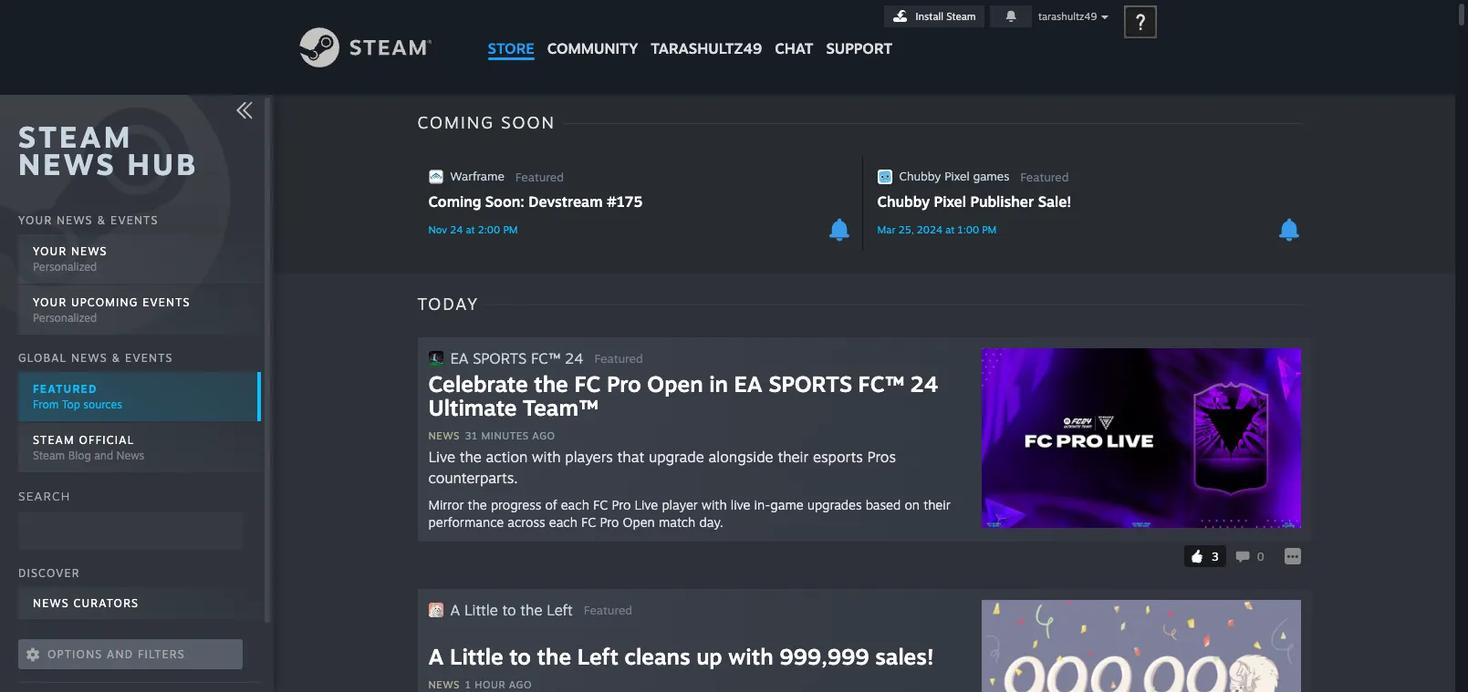 Task type: locate. For each thing, give the bounding box(es) containing it.
little for a little to the left cleans up with 999,999 sales! news 1 hour ago
[[450, 644, 504, 671]]

a inside a little to the left cleans up with 999,999 sales! news 1 hour ago
[[429, 644, 444, 671]]

1 vertical spatial tarashultz49
[[651, 39, 763, 58]]

steam up "blog"
[[33, 434, 75, 447]]

0 horizontal spatial left
[[547, 601, 573, 619]]

1 horizontal spatial fc™
[[859, 371, 905, 398]]

1 vertical spatial little
[[450, 644, 504, 671]]

1 vertical spatial personalized
[[33, 311, 97, 325]]

1 vertical spatial open
[[623, 515, 655, 530]]

your inside the your upcoming events personalized
[[33, 296, 67, 309]]

0 horizontal spatial ea
[[451, 349, 469, 367]]

ago inside a little to the left cleans up with 999,999 sales! news 1 hour ago
[[509, 679, 532, 692]]

live
[[429, 448, 456, 467], [635, 498, 658, 513]]

chubby for chubby pixel games
[[900, 169, 942, 183]]

pro down that
[[612, 498, 631, 513]]

0 vertical spatial pixel
[[945, 169, 970, 183]]

news up your news personalized
[[57, 214, 93, 227]]

2 vertical spatial your
[[33, 296, 67, 309]]

little up hour
[[465, 601, 498, 619]]

pixel up chubby pixel publisher sale!
[[945, 169, 970, 183]]

coming soon
[[418, 112, 556, 132]]

news inside your news personalized
[[71, 245, 107, 258]]

personalized down your news & events
[[33, 260, 97, 274]]

1 vertical spatial their
[[924, 498, 951, 513]]

open left match
[[623, 515, 655, 530]]

their inside "celebrate the fc pro open in ea sports fc™ 24 ultimate team™ news 31 minutes ago live the action with players that upgrade alongside their esports pros counterparts."
[[778, 448, 809, 467]]

0 vertical spatial live
[[429, 448, 456, 467]]

and inside the steam official steam blog and news
[[94, 449, 113, 463]]

the down a little to the left
[[537, 644, 572, 671]]

open
[[648, 371, 703, 398], [623, 515, 655, 530]]

your down your news & events
[[33, 245, 67, 258]]

0 vertical spatial fc™
[[531, 349, 561, 367]]

the up performance at left
[[468, 498, 487, 513]]

pm
[[503, 224, 518, 236], [983, 224, 997, 236]]

featured for a little to the left cleans up with 999,999 sales!
[[584, 603, 633, 618]]

personalized inside your news personalized
[[33, 260, 97, 274]]

0 horizontal spatial tarashultz49
[[651, 39, 763, 58]]

tarashultz49
[[1039, 10, 1098, 23], [651, 39, 763, 58]]

open left "in"
[[648, 371, 703, 398]]

1 vertical spatial pixel
[[934, 193, 967, 211]]

0 horizontal spatial live
[[429, 448, 456, 467]]

the
[[534, 371, 569, 398], [460, 448, 482, 467], [468, 498, 487, 513], [521, 601, 543, 619], [537, 644, 572, 671]]

your up your news personalized
[[18, 214, 52, 227]]

sale!
[[1039, 193, 1072, 211]]

0 vertical spatial and
[[94, 449, 113, 463]]

1 vertical spatial a
[[429, 644, 444, 671]]

curators
[[73, 597, 139, 611]]

upgrade
[[649, 448, 705, 467]]

1 vertical spatial sports
[[769, 371, 853, 398]]

tarashultz49 inside tarashultz49 link
[[651, 39, 763, 58]]

0 horizontal spatial fc™
[[531, 349, 561, 367]]

1 horizontal spatial their
[[924, 498, 951, 513]]

pro
[[607, 371, 641, 398], [612, 498, 631, 513], [600, 515, 619, 530]]

with inside "celebrate the fc pro open in ea sports fc™ 24 ultimate team™ news 31 minutes ago live the action with players that upgrade alongside their esports pros counterparts."
[[532, 448, 561, 467]]

steam news hub
[[18, 119, 198, 183]]

1 vertical spatial 24
[[565, 349, 584, 367]]

featured
[[516, 170, 564, 184], [1021, 170, 1070, 184], [595, 351, 643, 366], [33, 383, 97, 396], [584, 603, 633, 618]]

celebrate the fc pro open in ea sports fc™ 24 ultimate team™ news 31 minutes ago live the action with players that upgrade alongside their esports pros counterparts.
[[429, 371, 939, 488]]

fc down players on the left of the page
[[593, 498, 608, 513]]

community link
[[541, 0, 645, 66]]

0 vertical spatial fc
[[575, 371, 601, 398]]

your down your news personalized
[[33, 296, 67, 309]]

and left filters
[[107, 649, 134, 662]]

install
[[916, 10, 944, 23]]

1 personalized from the top
[[33, 260, 97, 274]]

a little to the left
[[451, 601, 573, 619]]

to up hour
[[503, 601, 516, 619]]

fc™ up 'team™'
[[531, 349, 561, 367]]

mirror the progress of each fc pro live player with live in-game upgrades based on their performance across each fc pro open match day.
[[429, 498, 951, 530]]

2 vertical spatial 24
[[911, 371, 939, 398]]

to down a little to the left
[[510, 644, 531, 671]]

coming soon: devstream #175
[[429, 193, 643, 211]]

their right on at the right of page
[[924, 498, 951, 513]]

with right action
[[532, 448, 561, 467]]

left inside a little to the left cleans up with 999,999 sales! news 1 hour ago
[[578, 644, 619, 671]]

1 pm from the left
[[503, 224, 518, 236]]

0 vertical spatial pro
[[607, 371, 641, 398]]

ea
[[451, 349, 469, 367], [734, 371, 763, 398]]

0 horizontal spatial a
[[429, 644, 444, 671]]

and down official in the bottom left of the page
[[94, 449, 113, 463]]

events inside the your upcoming events personalized
[[143, 296, 191, 309]]

and
[[94, 449, 113, 463], [107, 649, 134, 662]]

to inside a little to the left cleans up with 999,999 sales! news 1 hour ago
[[510, 644, 531, 671]]

news down official in the bottom left of the page
[[116, 449, 145, 463]]

1 horizontal spatial at
[[946, 224, 955, 236]]

2024
[[917, 224, 943, 236]]

at left the 2:00
[[466, 224, 475, 236]]

featured up 'team™'
[[595, 351, 643, 366]]

left
[[547, 601, 573, 619], [578, 644, 619, 671]]

mirror
[[429, 498, 464, 513]]

1 horizontal spatial sports
[[769, 371, 853, 398]]

pixel
[[945, 169, 970, 183], [934, 193, 967, 211]]

steam left "blog"
[[33, 449, 65, 463]]

0 vertical spatial little
[[465, 601, 498, 619]]

1 vertical spatial ago
[[509, 679, 532, 692]]

1 horizontal spatial a
[[451, 601, 460, 619]]

each down of
[[549, 515, 578, 530]]

featured up coming soon: devstream #175
[[516, 170, 564, 184]]

featured up top
[[33, 383, 97, 396]]

None text field
[[18, 512, 243, 551]]

1 vertical spatial ea
[[734, 371, 763, 398]]

2 vertical spatial with
[[729, 644, 774, 671]]

live inside the mirror the progress of each fc pro live player with live in-game upgrades based on their performance across each fc pro open match day.
[[635, 498, 658, 513]]

0 horizontal spatial with
[[532, 448, 561, 467]]

sports up esports
[[769, 371, 853, 398]]

ago down 'team™'
[[533, 430, 556, 443]]

fc
[[575, 371, 601, 398], [593, 498, 608, 513], [582, 515, 597, 530]]

0 vertical spatial coming
[[418, 112, 495, 132]]

fc™ inside "celebrate the fc pro open in ea sports fc™ 24 ultimate team™ news 31 minutes ago live the action with players that upgrade alongside their esports pros counterparts."
[[859, 371, 905, 398]]

0 horizontal spatial 24
[[450, 224, 463, 236]]

& for global
[[112, 352, 121, 365]]

to for a little to the left
[[503, 601, 516, 619]]

&
[[97, 214, 106, 227], [112, 352, 121, 365]]

ea sports fc™ 24
[[451, 349, 584, 367]]

0 vertical spatial &
[[97, 214, 106, 227]]

1 vertical spatial your
[[33, 245, 67, 258]]

24 inside "celebrate the fc pro open in ea sports fc™ 24 ultimate team™ news 31 minutes ago live the action with players that upgrade alongside their esports pros counterparts."
[[911, 371, 939, 398]]

0 vertical spatial your
[[18, 214, 52, 227]]

0 horizontal spatial at
[[466, 224, 475, 236]]

steam
[[947, 10, 976, 23], [18, 119, 133, 155], [33, 434, 75, 447], [33, 449, 65, 463]]

personalized
[[33, 260, 97, 274], [33, 311, 97, 325]]

steam right install
[[947, 10, 976, 23]]

0 vertical spatial left
[[547, 601, 573, 619]]

news curators link
[[18, 588, 261, 622]]

pro right 'team™'
[[607, 371, 641, 398]]

0 vertical spatial with
[[532, 448, 561, 467]]

fc up players on the left of the page
[[575, 371, 601, 398]]

sports
[[473, 349, 527, 367], [769, 371, 853, 398]]

sports up celebrate at the bottom
[[473, 349, 527, 367]]

filters
[[138, 649, 185, 662]]

1 vertical spatial fc™
[[859, 371, 905, 398]]

ea up celebrate at the bottom
[[451, 349, 469, 367]]

0 horizontal spatial pm
[[503, 224, 518, 236]]

steam official steam blog and news
[[33, 434, 145, 463]]

2 at from the left
[[946, 224, 955, 236]]

your
[[18, 214, 52, 227], [33, 245, 67, 258], [33, 296, 67, 309]]

your for your news personalized
[[33, 245, 67, 258]]

their left esports
[[778, 448, 809, 467]]

minutes
[[482, 430, 529, 443]]

that
[[618, 448, 645, 467]]

& up your news personalized
[[97, 214, 106, 227]]

0 vertical spatial sports
[[473, 349, 527, 367]]

at left the 1:00
[[946, 224, 955, 236]]

pixel for games
[[945, 169, 970, 183]]

news left 31
[[429, 430, 460, 443]]

live left player at the left bottom of the page
[[635, 498, 658, 513]]

news up featured from top sources on the left of the page
[[71, 352, 107, 365]]

pro left match
[[600, 515, 619, 530]]

1 vertical spatial to
[[510, 644, 531, 671]]

chubby
[[900, 169, 942, 183], [878, 193, 930, 211]]

1 vertical spatial with
[[702, 498, 727, 513]]

featured up the sale!
[[1021, 170, 1070, 184]]

1 horizontal spatial ea
[[734, 371, 763, 398]]

24
[[450, 224, 463, 236], [565, 349, 584, 367], [911, 371, 939, 398]]

0 vertical spatial open
[[648, 371, 703, 398]]

official
[[79, 434, 134, 447]]

with up day.
[[702, 498, 727, 513]]

2 personalized from the top
[[33, 311, 97, 325]]

1 vertical spatial chubby
[[878, 193, 930, 211]]

counterparts.
[[429, 469, 518, 488]]

action
[[486, 448, 528, 467]]

chat link
[[769, 0, 820, 62]]

celebrate
[[429, 371, 528, 398]]

fc™
[[531, 349, 561, 367], [859, 371, 905, 398]]

1 vertical spatial left
[[578, 644, 619, 671]]

to for a little to the left cleans up with 999,999 sales! news 1 hour ago
[[510, 644, 531, 671]]

steam up your news & events
[[18, 119, 133, 155]]

1 vertical spatial live
[[635, 498, 658, 513]]

pixel down the chubby pixel games
[[934, 193, 967, 211]]

0 vertical spatial events
[[110, 214, 158, 227]]

1 horizontal spatial pm
[[983, 224, 997, 236]]

ago right hour
[[509, 679, 532, 692]]

1 horizontal spatial live
[[635, 498, 658, 513]]

little inside a little to the left cleans up with 999,999 sales! news 1 hour ago
[[450, 644, 504, 671]]

2 horizontal spatial with
[[729, 644, 774, 671]]

live up "counterparts."
[[429, 448, 456, 467]]

featured from top sources
[[33, 383, 122, 412]]

chubby up 2024
[[900, 169, 942, 183]]

fc inside "celebrate the fc pro open in ea sports fc™ 24 ultimate team™ news 31 minutes ago live the action with players that upgrade alongside their esports pros counterparts."
[[575, 371, 601, 398]]

999,999
[[780, 644, 870, 671]]

coming up nov
[[429, 193, 481, 211]]

global news & events
[[18, 352, 173, 365]]

news up your news & events
[[18, 146, 117, 183]]

live inside "celebrate the fc pro open in ea sports fc™ 24 ultimate team™ news 31 minutes ago live the action with players that upgrade alongside their esports pros counterparts."
[[429, 448, 456, 467]]

game
[[771, 498, 804, 513]]

0 horizontal spatial sports
[[473, 349, 527, 367]]

events down the your upcoming events personalized on the top
[[125, 352, 173, 365]]

1 vertical spatial coming
[[429, 193, 481, 211]]

featured for coming soon: devstream #175
[[516, 170, 564, 184]]

little up the 1
[[450, 644, 504, 671]]

featured up cleans
[[584, 603, 633, 618]]

ago
[[533, 430, 556, 443], [509, 679, 532, 692]]

with inside a little to the left cleans up with 999,999 sales! news 1 hour ago
[[729, 644, 774, 671]]

coming
[[418, 112, 495, 132], [429, 193, 481, 211]]

2:00
[[478, 224, 500, 236]]

news down your news & events
[[71, 245, 107, 258]]

0 vertical spatial to
[[503, 601, 516, 619]]

ea right "in"
[[734, 371, 763, 398]]

ultimate
[[429, 394, 517, 422]]

0 vertical spatial personalized
[[33, 260, 97, 274]]

each right of
[[561, 498, 590, 513]]

their
[[778, 448, 809, 467], [924, 498, 951, 513]]

the inside the mirror the progress of each fc pro live player with live in-game upgrades based on their performance across each fc pro open match day.
[[468, 498, 487, 513]]

fc right across
[[582, 515, 597, 530]]

0 vertical spatial their
[[778, 448, 809, 467]]

0
[[1258, 550, 1265, 564]]

day.
[[700, 515, 724, 530]]

little for a little to the left
[[465, 601, 498, 619]]

0 vertical spatial ago
[[533, 430, 556, 443]]

1 vertical spatial &
[[112, 352, 121, 365]]

pm right the 2:00
[[503, 224, 518, 236]]

your for your news & events
[[18, 214, 52, 227]]

& down the your upcoming events personalized on the top
[[112, 352, 121, 365]]

1 horizontal spatial with
[[702, 498, 727, 513]]

2 vertical spatial events
[[125, 352, 173, 365]]

player
[[662, 498, 698, 513]]

1 horizontal spatial &
[[112, 352, 121, 365]]

1 vertical spatial pro
[[612, 498, 631, 513]]

esports
[[813, 448, 863, 467]]

pixel for publisher
[[934, 193, 967, 211]]

events right upcoming
[[143, 296, 191, 309]]

sales!
[[876, 644, 934, 671]]

personalized down upcoming
[[33, 311, 97, 325]]

0 vertical spatial tarashultz49
[[1039, 10, 1098, 23]]

0 vertical spatial a
[[451, 601, 460, 619]]

chubby up 25,
[[878, 193, 930, 211]]

1 vertical spatial events
[[143, 296, 191, 309]]

2 horizontal spatial 24
[[911, 371, 939, 398]]

your for your upcoming events personalized
[[33, 296, 67, 309]]

events down hub
[[110, 214, 158, 227]]

news inside the steam news hub
[[18, 146, 117, 183]]

each
[[561, 498, 590, 513], [549, 515, 578, 530]]

coming up warframe
[[418, 112, 495, 132]]

0 vertical spatial chubby
[[900, 169, 942, 183]]

0 horizontal spatial &
[[97, 214, 106, 227]]

with right the up
[[729, 644, 774, 671]]

steam inside the steam news hub
[[18, 119, 133, 155]]

news inside "celebrate the fc pro open in ea sports fc™ 24 ultimate team™ news 31 minutes ago live the action with players that upgrade alongside their esports pros counterparts."
[[429, 430, 460, 443]]

your inside your news personalized
[[33, 245, 67, 258]]

1 horizontal spatial left
[[578, 644, 619, 671]]

0 horizontal spatial their
[[778, 448, 809, 467]]

warframe
[[451, 169, 505, 183]]

fc™ up pros
[[859, 371, 905, 398]]

pm right the 1:00
[[983, 224, 997, 236]]

news left the 1
[[429, 679, 460, 692]]

25,
[[899, 224, 914, 236]]

1:00
[[958, 224, 980, 236]]



Task type: vqa. For each thing, say whether or not it's contained in the screenshot.
Forum "link"
no



Task type: describe. For each thing, give the bounding box(es) containing it.
3
[[1213, 550, 1219, 564]]

0 vertical spatial each
[[561, 498, 590, 513]]

0 link
[[1232, 545, 1265, 569]]

31
[[465, 430, 478, 443]]

1 horizontal spatial tarashultz49
[[1039, 10, 1098, 23]]

nov
[[429, 224, 447, 236]]

performance
[[429, 515, 504, 530]]

news down the discover
[[33, 597, 69, 611]]

in-
[[755, 498, 771, 513]]

publisher
[[971, 193, 1035, 211]]

& for your
[[97, 214, 106, 227]]

mar
[[878, 224, 896, 236]]

chubby pixel publisher sale!
[[878, 193, 1072, 211]]

cleans
[[625, 644, 691, 671]]

your news personalized
[[33, 245, 107, 274]]

ago inside "celebrate the fc pro open in ea sports fc™ 24 ultimate team™ news 31 minutes ago live the action with players that upgrade alongside their esports pros counterparts."
[[533, 430, 556, 443]]

store
[[488, 39, 535, 58]]

2 pm from the left
[[983, 224, 997, 236]]

games
[[974, 169, 1010, 183]]

sources
[[83, 398, 122, 412]]

left for a little to the left
[[547, 601, 573, 619]]

install steam
[[916, 10, 976, 23]]

featured inside featured from top sources
[[33, 383, 97, 396]]

search
[[18, 490, 71, 504]]

2 vertical spatial pro
[[600, 515, 619, 530]]

live
[[731, 498, 751, 513]]

news curators
[[33, 597, 139, 611]]

mar 25, 2024 at 1:00 pm
[[878, 224, 997, 236]]

pro inside "celebrate the fc pro open in ea sports fc™ 24 ultimate team™ news 31 minutes ago live the action with players that upgrade alongside their esports pros counterparts."
[[607, 371, 641, 398]]

2 vertical spatial fc
[[582, 515, 597, 530]]

devstream
[[529, 193, 603, 211]]

events for global news & events
[[125, 352, 173, 365]]

the inside a little to the left cleans up with 999,999 sales! news 1 hour ago
[[537, 644, 572, 671]]

1 horizontal spatial 24
[[565, 349, 584, 367]]

personalized inside the your upcoming events personalized
[[33, 311, 97, 325]]

on
[[905, 498, 920, 513]]

up
[[697, 644, 723, 671]]

hub
[[127, 146, 198, 183]]

1
[[465, 679, 472, 692]]

of
[[545, 498, 557, 513]]

chubby for chubby pixel publisher sale!
[[878, 193, 930, 211]]

based
[[866, 498, 901, 513]]

with inside the mirror the progress of each fc pro live player with live in-game upgrades based on their performance across each fc pro open match day.
[[702, 498, 727, 513]]

options and filters
[[47, 649, 185, 662]]

alongside
[[709, 448, 774, 467]]

0 vertical spatial 24
[[450, 224, 463, 236]]

the down ea sports fc™ 24
[[534, 371, 569, 398]]

nov 24 at 2:00 pm
[[429, 224, 518, 236]]

support
[[827, 39, 893, 58]]

top
[[62, 398, 80, 412]]

1 at from the left
[[466, 224, 475, 236]]

soon:
[[486, 193, 525, 211]]

featured for chubby pixel publisher sale!
[[1021, 170, 1070, 184]]

ea inside "celebrate the fc pro open in ea sports fc™ 24 ultimate team™ news 31 minutes ago live the action with players that upgrade alongside their esports pros counterparts."
[[734, 371, 763, 398]]

coming for coming soon
[[418, 112, 495, 132]]

today
[[418, 294, 479, 314]]

pros
[[868, 448, 896, 467]]

hour
[[475, 679, 506, 692]]

a little to the left cleans up with 999,999 sales! news 1 hour ago
[[429, 644, 934, 692]]

chat
[[775, 39, 814, 58]]

a for a little to the left
[[451, 601, 460, 619]]

tarashultz49 link
[[645, 0, 769, 66]]

news inside the steam official steam blog and news
[[116, 449, 145, 463]]

events for your news & events
[[110, 214, 158, 227]]

support link
[[820, 0, 899, 62]]

open inside the mirror the progress of each fc pro live player with live in-game upgrades based on their performance across each fc pro open match day.
[[623, 515, 655, 530]]

news inside a little to the left cleans up with 999,999 sales! news 1 hour ago
[[429, 679, 460, 692]]

open inside "celebrate the fc pro open in ea sports fc™ 24 ultimate team™ news 31 minutes ago live the action with players that upgrade alongside their esports pros counterparts."
[[648, 371, 703, 398]]

1 vertical spatial each
[[549, 515, 578, 530]]

coming for coming soon: devstream #175
[[429, 193, 481, 211]]

across
[[508, 515, 546, 530]]

players
[[565, 448, 613, 467]]

blog
[[68, 449, 91, 463]]

0 vertical spatial ea
[[451, 349, 469, 367]]

chubby pixel games
[[900, 169, 1010, 183]]

team™
[[523, 394, 598, 422]]

your upcoming events personalized
[[33, 296, 191, 325]]

install steam link
[[884, 5, 985, 27]]

in
[[709, 371, 728, 398]]

their inside the mirror the progress of each fc pro live player with live in-game upgrades based on their performance across each fc pro open match day.
[[924, 498, 951, 513]]

left for a little to the left cleans up with 999,999 sales! news 1 hour ago
[[578, 644, 619, 671]]

match
[[659, 515, 696, 530]]

community
[[547, 39, 638, 58]]

from
[[33, 398, 59, 412]]

options
[[47, 649, 103, 662]]

a for a little to the left cleans up with 999,999 sales! news 1 hour ago
[[429, 644, 444, 671]]

upgrades
[[808, 498, 862, 513]]

discover
[[18, 567, 80, 581]]

1 vertical spatial fc
[[593, 498, 608, 513]]

your news & events
[[18, 214, 158, 227]]

1 vertical spatial and
[[107, 649, 134, 662]]

upcoming
[[71, 296, 138, 309]]

global
[[18, 352, 67, 365]]

the down 31
[[460, 448, 482, 467]]

#175
[[607, 193, 643, 211]]

the down across
[[521, 601, 543, 619]]

sports inside "celebrate the fc pro open in ea sports fc™ 24 ultimate team™ news 31 minutes ago live the action with players that upgrade alongside their esports pros counterparts."
[[769, 371, 853, 398]]

progress
[[491, 498, 542, 513]]

featured for celebrate the fc pro open in ea sports fc™ 24 ultimate team™
[[595, 351, 643, 366]]

store link
[[482, 0, 541, 66]]

soon
[[501, 112, 556, 132]]



